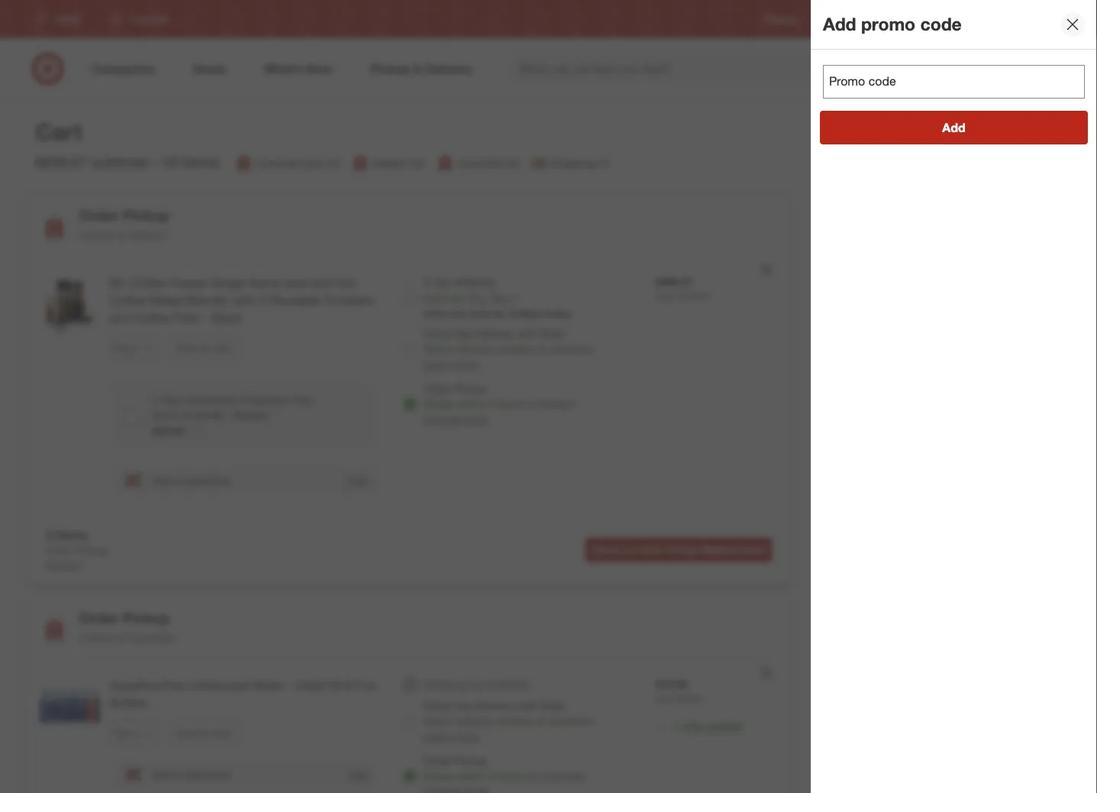 Task type: vqa. For each thing, say whether or not it's contained in the screenshot.
7
yes



Task type: locate. For each thing, give the bounding box(es) containing it.
with down available
[[517, 699, 537, 712]]

items inside button
[[742, 544, 766, 556]]

0 vertical spatial save for later button
[[170, 336, 238, 360]]

shipt
[[540, 327, 565, 340], [540, 699, 565, 712]]

delivery for order pickup 2 items at columbia
[[476, 699, 514, 712]]

0 horizontal spatial columbia
[[129, 631, 175, 644]]

0 horizontal spatial 3
[[45, 527, 52, 542]]

1 vertical spatial columbia
[[129, 631, 175, 644]]

2 substitute from the top
[[183, 768, 231, 781]]

allstate
[[234, 409, 269, 422]]

at inside order pickup 3 items at waldorf
[[117, 229, 126, 242]]

1 same day delivery with shipt select delivery window at checkout learn more from the top
[[424, 327, 593, 371]]

columbia inside order pickup 2 items at columbia
[[129, 631, 175, 644]]

$13.98
[[656, 678, 688, 691]]

waldorf inside order pickup 3 items at waldorf
[[129, 229, 166, 242]]

order inside order pickup 2 items at columbia
[[79, 609, 119, 627]]

- right filter
[[204, 310, 208, 325]]

order for order pickup ready within 2 hours at waldorf change store
[[424, 382, 451, 395]]

0 vertical spatial later
[[213, 342, 231, 354]]

1 within from the top
[[457, 397, 485, 411]]

for
[[200, 342, 211, 354], [200, 727, 211, 739]]

waldorf inside 3 items order pickup waldorf
[[45, 559, 82, 573]]

2 shipt from the top
[[540, 699, 565, 712]]

1 vertical spatial -
[[226, 409, 231, 422]]

same down the shipping not available
[[424, 699, 452, 712]]

window
[[497, 342, 534, 356], [497, 714, 534, 728]]

order for order pickup
[[424, 754, 451, 767]]

save down filter
[[177, 342, 197, 354]]

more down 'you'
[[454, 358, 479, 371]]

day down 'you'
[[455, 327, 473, 340]]

2 day from the top
[[455, 699, 473, 712]]

find stores
[[1028, 13, 1075, 25]]

applied
[[708, 719, 743, 732]]

same day delivery with shipt select delivery window at checkout learn more down 12:00pm
[[424, 327, 593, 371]]

shipping inside list
[[552, 156, 595, 170]]

pickup for order pickup 3 items at waldorf
[[123, 207, 170, 224]]

0 vertical spatial with
[[234, 293, 256, 308]]

ready up change
[[424, 397, 454, 411]]

1 vertical spatial substitute
[[183, 768, 231, 781]]

window down available
[[497, 714, 534, 728]]

later down the aquafina pure unflavored water - 24pk/16.9 fl oz bottles
[[213, 727, 231, 739]]

cart item ready to fulfill group containing mr. coffee frappe single-serve iced and hot coffee maker/blender with 2 reusable tumblers and coffee filter  - black
[[27, 256, 791, 516]]

0 vertical spatial 3
[[79, 229, 85, 242]]

1 delivery from the top
[[457, 342, 494, 356]]

1 vertical spatial save for later button
[[170, 721, 238, 745]]

aquafina pure unflavored water - 24pk/16.9 fl oz bottles
[[110, 678, 377, 710]]

today
[[546, 308, 571, 319]]

mr. coffee frappe single-serve iced and hot coffee maker/blender with 2 reusable tumblers and coffee filter  - black link
[[110, 274, 378, 327]]

0 vertical spatial coffee
[[130, 276, 166, 290]]

0 vertical spatial more
[[454, 358, 479, 371]]

add
[[824, 13, 857, 35], [943, 120, 966, 135], [152, 474, 172, 487], [349, 474, 368, 487], [152, 768, 172, 781], [349, 768, 368, 781]]

pickup inside order pickup ready within 2 hours at waldorf change store
[[454, 382, 487, 395]]

shipt for order pickup 2 items at columbia
[[540, 699, 565, 712]]

0 vertical spatial shipt
[[540, 327, 565, 340]]

save for later down filter
[[177, 342, 231, 354]]

1 later from the top
[[213, 342, 231, 354]]

year
[[161, 393, 182, 407]]

0 vertical spatial each
[[656, 290, 676, 302]]

and down mr.
[[110, 310, 130, 325]]

order inside 3 items order pickup waldorf
[[45, 544, 73, 557]]

and left the hot
[[312, 276, 333, 290]]

with down 12:00pm
[[517, 327, 537, 340]]

3
[[79, 229, 85, 242], [45, 527, 52, 542]]

1 vertical spatial shipt
[[540, 699, 565, 712]]

2 delivery from the top
[[457, 714, 494, 728]]

electronics
[[185, 393, 238, 407]]

save for later button
[[170, 336, 238, 360], [170, 721, 238, 745]]

None radio
[[403, 290, 418, 305], [403, 677, 418, 692], [403, 290, 418, 305], [403, 677, 418, 692]]

0 vertical spatial columbia
[[458, 156, 504, 170]]

serve
[[250, 276, 281, 290]]

-
[[204, 310, 208, 325], [226, 409, 231, 422], [288, 678, 293, 693]]

shipping
[[552, 156, 595, 170], [424, 678, 466, 691]]

0 vertical spatial ready
[[424, 397, 454, 411]]

cart item ready to fulfill group for order pickup 2 items at columbia
[[27, 658, 791, 793]]

store
[[464, 413, 488, 426]]

1 horizontal spatial and
[[312, 276, 333, 290]]

pickup for order pickup 2 items at columbia
[[123, 609, 170, 627]]

1 vertical spatial for
[[200, 727, 211, 739]]

thu,
[[467, 292, 488, 305]]

2 inside mr. coffee frappe single-serve iced and hot coffee maker/blender with 2 reusable tumblers and coffee filter  - black
[[260, 293, 266, 308]]

each for $13.98
[[656, 693, 676, 704]]

Store pickup radio
[[403, 768, 418, 784]]

stores
[[1048, 13, 1075, 25]]

0 vertical spatial for
[[200, 342, 211, 354]]

0 horizontal spatial shipping
[[424, 678, 466, 691]]

2 checkout from the top
[[549, 714, 593, 728]]

same down when
[[424, 327, 452, 340]]

redcard link
[[891, 13, 928, 26]]

2 same from the top
[[424, 699, 452, 712]]

0 vertical spatial window
[[497, 342, 534, 356]]

$6.99
[[678, 693, 701, 704]]

0 vertical spatial checkout
[[549, 342, 593, 356]]

items inside 3 items order pickup waldorf
[[56, 527, 88, 542]]

mr.
[[110, 276, 126, 290]]

delivery down available
[[476, 699, 514, 712]]

save for later button down filter
[[170, 336, 238, 360]]

change
[[424, 413, 461, 426]]

0 vertical spatial -
[[204, 310, 208, 325]]

Service plan for Mr. Coffee Frappe Single-Serve Iced and Hot Coffee Maker/Blender with 2 Reusable Tumblers and Coffee Filter  - Black checkbox
[[125, 410, 140, 425]]

coffee right mr.
[[130, 276, 166, 290]]

save down pure
[[177, 727, 197, 739]]

add promo code
[[824, 13, 963, 35]]

by right it
[[453, 292, 464, 305]]

1 vertical spatial more
[[454, 730, 479, 743]]

when
[[424, 308, 448, 319]]

0 vertical spatial select
[[424, 342, 454, 356]]

1 checkout from the top
[[549, 342, 593, 356]]

2 delivery from the top
[[476, 699, 514, 712]]

1 vertical spatial shipping
[[424, 678, 466, 691]]

waldorf inside order pickup ready within 2 hours at waldorf change store
[[539, 397, 576, 411]]

1 for from the top
[[200, 342, 211, 354]]

pickup
[[123, 207, 170, 224], [454, 382, 487, 395], [76, 544, 108, 557], [667, 544, 697, 556], [123, 609, 170, 627], [454, 754, 487, 767]]

ready down order pickup
[[424, 769, 454, 783]]

0 vertical spatial day
[[455, 327, 473, 340]]

1 vertical spatial add a substitute
[[152, 768, 231, 781]]

later for order pickup 3 items at waldorf
[[213, 342, 231, 354]]

delivery
[[457, 342, 494, 356], [457, 714, 494, 728]]

0 vertical spatial add button
[[821, 111, 1089, 144]]

1 offer applied button
[[674, 718, 743, 733]]

$389.97 each $129.99
[[656, 275, 711, 302]]

1 ready from the top
[[424, 397, 454, 411]]

1 vertical spatial window
[[497, 714, 534, 728]]

1 vertical spatial checkout
[[549, 714, 593, 728]]

2 inside order pickup ready within 2 hours at waldorf change store
[[488, 397, 494, 411]]

select for order pickup 2 items at columbia
[[424, 714, 454, 728]]

order inside button
[[640, 544, 665, 556]]

pickup inside 3 items order pickup waldorf
[[76, 544, 108, 557]]

shipping left (7)
[[552, 156, 595, 170]]

1 vertical spatial delivery
[[476, 699, 514, 712]]

1 learn more button from the top
[[424, 357, 479, 372]]

1 save for later button from the top
[[170, 336, 238, 360]]

ready
[[424, 397, 454, 411], [424, 769, 454, 783]]

with down single- in the top left of the page
[[234, 293, 256, 308]]

1 vertical spatial delivery
[[457, 714, 494, 728]]

single-
[[211, 276, 250, 290]]

shipt for order pickup 3 items at waldorf
[[540, 327, 565, 340]]

1 vertical spatial learn
[[424, 730, 451, 743]]

maker/blender
[[149, 293, 230, 308]]

within
[[457, 397, 485, 411], [457, 769, 485, 783]]

cart item ready to fulfill group
[[27, 256, 791, 516], [27, 658, 791, 793]]

(3)
[[413, 156, 424, 170]]

delivery for order pickup 2 items at columbia
[[457, 714, 494, 728]]

2 for from the top
[[200, 727, 211, 739]]

1 hours from the top
[[497, 397, 524, 411]]

save for later for order pickup 3 items at waldorf
[[177, 342, 231, 354]]

order inside order pickup 3 items at waldorf
[[79, 207, 119, 224]]

1 day from the top
[[455, 327, 473, 340]]

2 vertical spatial -
[[288, 678, 293, 693]]

day for order pickup 3 items at waldorf
[[455, 327, 473, 340]]

2-day shipping get it by thu, dec 7 when you order by 12:00pm today
[[424, 275, 571, 319]]

delivery down the shipping not available
[[457, 714, 494, 728]]

coffee left filter
[[134, 310, 170, 325]]

1 vertical spatial save
[[177, 727, 197, 739]]

$13.98 each $6.99
[[656, 678, 701, 704]]

1 vertical spatial hours
[[497, 769, 524, 783]]

window down 12:00pm
[[497, 342, 534, 356]]

0 vertical spatial shipping
[[552, 156, 595, 170]]

promo
[[862, 13, 916, 35]]

1 each from the top
[[656, 290, 676, 302]]

1 save from the top
[[177, 342, 197, 354]]

with for order pickup 2 items at columbia
[[517, 699, 537, 712]]

1 vertical spatial learn more button
[[424, 729, 479, 744]]

same day delivery with shipt select delivery window at checkout learn more down available
[[424, 699, 593, 743]]

2 select from the top
[[424, 714, 454, 728]]

0 vertical spatial same day delivery with shipt select delivery window at checkout learn more
[[424, 327, 593, 371]]

0 vertical spatial add a substitute
[[152, 474, 231, 487]]

same day delivery with shipt select delivery window at checkout learn more
[[424, 327, 593, 371], [424, 699, 593, 743]]

later for order pickup 2 items at columbia
[[213, 727, 231, 739]]

waldorf
[[373, 156, 410, 170], [129, 229, 166, 242], [539, 397, 576, 411], [45, 559, 82, 573]]

- right 'water' at the left bottom
[[288, 678, 293, 693]]

- inside the aquafina pure unflavored water - 24pk/16.9 fl oz bottles
[[288, 678, 293, 693]]

1 vertical spatial day
[[455, 699, 473, 712]]

learn up order pickup
[[424, 730, 451, 743]]

reusable
[[270, 293, 321, 308]]

2 save from the top
[[177, 727, 197, 739]]

select down when
[[424, 342, 454, 356]]

$389.97
[[656, 275, 694, 289]]

learn down when
[[424, 358, 451, 371]]

same for order pickup 3 items at waldorf
[[424, 327, 452, 340]]

2 each from the top
[[656, 693, 676, 704]]

1 save for later from the top
[[177, 342, 231, 354]]

0 horizontal spatial and
[[110, 310, 130, 325]]

delivery down order
[[476, 327, 514, 340]]

by down dec in the top of the page
[[494, 308, 505, 319]]

hours inside order pickup ready within 2 hours at waldorf change store
[[497, 397, 524, 411]]

1 shipt from the top
[[540, 327, 565, 340]]

1 a from the top
[[175, 474, 180, 487]]

order inside order pickup ready within 2 hours at waldorf change store
[[424, 382, 451, 395]]

12:00pm
[[507, 308, 544, 319]]

2 inside order pickup 2 items at columbia
[[79, 631, 85, 644]]

coffee down mr.
[[110, 293, 146, 308]]

1 delivery from the top
[[476, 327, 514, 340]]

0 vertical spatial same
[[424, 327, 452, 340]]

learn
[[424, 358, 451, 371], [424, 730, 451, 743]]

2 more from the top
[[454, 730, 479, 743]]

list
[[235, 154, 609, 172]]

later down black
[[213, 342, 231, 354]]

2 within from the top
[[457, 769, 485, 783]]

2 save for later from the top
[[177, 727, 231, 739]]

1 vertical spatial and
[[110, 310, 130, 325]]

1 vertical spatial later
[[213, 727, 231, 739]]

day down the shipping not available
[[455, 699, 473, 712]]

2 horizontal spatial columbia
[[539, 769, 585, 783]]

a
[[175, 474, 180, 487], [175, 768, 180, 781]]

1 vertical spatial a
[[175, 768, 180, 781]]

1 cart item ready to fulfill group from the top
[[27, 256, 791, 516]]

2 year electronics protection plan ($125-$149.99) - allstate
[[152, 393, 314, 422]]

within up the store
[[457, 397, 485, 411]]

2 window from the top
[[497, 714, 534, 728]]

0 vertical spatial cart item ready to fulfill group
[[27, 256, 791, 516]]

water
[[252, 678, 284, 693]]

0 vertical spatial delivery
[[476, 327, 514, 340]]

select up order pickup
[[424, 714, 454, 728]]

2 vertical spatial add button
[[348, 767, 369, 782]]

each down $13.98
[[656, 693, 676, 704]]

delivery down order
[[457, 342, 494, 356]]

2 cart item ready to fulfill group from the top
[[27, 658, 791, 793]]

2 a from the top
[[175, 768, 180, 781]]

same for order pickup 2 items at columbia
[[424, 699, 452, 712]]

2 learn more button from the top
[[424, 729, 479, 744]]

1 window from the top
[[497, 342, 534, 356]]

learn more button down 'you'
[[424, 357, 479, 372]]

0 vertical spatial a
[[175, 474, 180, 487]]

shipping left not
[[424, 678, 466, 691]]

0 vertical spatial save for later
[[177, 342, 231, 354]]

within down order pickup
[[457, 769, 485, 783]]

1 vertical spatial add button
[[348, 473, 369, 488]]

1 vertical spatial within
[[457, 769, 485, 783]]

24pk/16.9
[[296, 678, 351, 693]]

1 vertical spatial cart item ready to fulfill group
[[27, 658, 791, 793]]

1 vertical spatial same day delivery with shipt select delivery window at checkout learn more
[[424, 699, 593, 743]]

None text field
[[824, 65, 1086, 99]]

save for later for order pickup 2 items at columbia
[[177, 727, 231, 739]]

waldorf (3)
[[373, 156, 424, 170]]

1 substitute from the top
[[183, 474, 231, 487]]

filter
[[173, 310, 200, 325]]

add a substitute
[[152, 474, 231, 487], [152, 768, 231, 781]]

day
[[455, 327, 473, 340], [455, 699, 473, 712]]

checkout
[[549, 342, 593, 356], [549, 714, 593, 728]]

1 select from the top
[[424, 342, 454, 356]]

0 vertical spatial substitute
[[183, 474, 231, 487]]

1 vertical spatial 3
[[45, 527, 52, 542]]

2 hours from the top
[[497, 769, 524, 783]]

0 vertical spatial delivery
[[457, 342, 494, 356]]

fl
[[354, 678, 361, 693]]

1 horizontal spatial by
[[494, 308, 505, 319]]

pickup inside order pickup 2 items at columbia
[[123, 609, 170, 627]]

1 vertical spatial each
[[656, 693, 676, 704]]

0 vertical spatial hours
[[497, 397, 524, 411]]

pickup inside order pickup 3 items at waldorf
[[123, 207, 170, 224]]

shipping inside cart item ready to fulfill "group"
[[424, 678, 466, 691]]

1 more from the top
[[454, 358, 479, 371]]

coffee
[[130, 276, 166, 290], [110, 293, 146, 308], [134, 310, 170, 325]]

at inside order pickup ready within 2 hours at waldorf change store
[[527, 397, 536, 411]]

window for order pickup 2 items at columbia
[[497, 714, 534, 728]]

1 vertical spatial save for later
[[177, 727, 231, 739]]

save for later down unflavored
[[177, 727, 231, 739]]

by
[[453, 292, 464, 305], [494, 308, 505, 319]]

pure
[[161, 678, 186, 693]]

0 vertical spatial within
[[457, 397, 485, 411]]

2 same day delivery with shipt select delivery window at checkout learn more from the top
[[424, 699, 593, 743]]

1 learn from the top
[[424, 358, 451, 371]]

pickup inside button
[[667, 544, 697, 556]]

0 vertical spatial by
[[453, 292, 464, 305]]

for down filter
[[200, 342, 211, 354]]

substitute
[[183, 474, 231, 487], [183, 768, 231, 781]]

within inside order pickup ready within 2 hours at waldorf change store
[[457, 397, 485, 411]]

more
[[454, 358, 479, 371], [454, 730, 479, 743]]

1 vertical spatial same
[[424, 699, 452, 712]]

each inside the $13.98 each $6.99
[[656, 693, 676, 704]]

Store pickup radio
[[403, 397, 418, 412]]

same day delivery with shipt select delivery window at checkout learn more for order pickup 3 items at waldorf
[[424, 327, 593, 371]]

more for order pickup 3 items at waldorf
[[454, 358, 479, 371]]

list containing charlotte east (4)
[[235, 154, 609, 172]]

offer
[[683, 719, 705, 732]]

0 horizontal spatial by
[[453, 292, 464, 305]]

1 horizontal spatial shipping
[[552, 156, 595, 170]]

1 vertical spatial ready
[[424, 769, 454, 783]]

order for order summary
[[829, 124, 876, 145]]

1 horizontal spatial -
[[226, 409, 231, 422]]

delivery
[[476, 327, 514, 340], [476, 699, 514, 712]]

2 vertical spatial with
[[517, 699, 537, 712]]

learn more button up order pickup
[[424, 729, 479, 744]]

later
[[213, 342, 231, 354], [213, 727, 231, 739]]

mr. coffee frappe single-serve iced and hot coffee maker/blender with 2 reusable tumblers and coffee filter  - black image
[[39, 274, 100, 336]]

2 inside 2 year electronics protection plan ($125-$149.99) - allstate
[[152, 393, 158, 407]]

order summary
[[829, 124, 960, 145]]

0 vertical spatial save
[[177, 342, 197, 354]]

items inside order pickup 2 items at columbia
[[88, 631, 114, 644]]

2 later from the top
[[213, 727, 231, 739]]

charlotte east (4)
[[256, 156, 339, 170]]

each down $389.97
[[656, 290, 676, 302]]

0 vertical spatial learn
[[424, 358, 451, 371]]

for for order pickup 2 items at columbia
[[200, 727, 211, 739]]

none text field inside add promo code dialog
[[824, 65, 1086, 99]]

2 learn from the top
[[424, 730, 451, 743]]

2 save for later button from the top
[[170, 721, 238, 745]]

save for later
[[177, 342, 231, 354], [177, 727, 231, 739]]

select
[[424, 342, 454, 356], [424, 714, 454, 728]]

day for order pickup 2 items at columbia
[[455, 699, 473, 712]]

check
[[593, 544, 621, 556]]

weekly ad
[[824, 13, 867, 25]]

save for later button down unflavored
[[170, 721, 238, 745]]

same
[[424, 327, 452, 340], [424, 699, 452, 712]]

cart item ready to fulfill group containing aquafina pure unflavored water - 24pk/16.9 fl oz bottles
[[27, 658, 791, 793]]

each inside $389.97 each $129.99
[[656, 290, 676, 302]]

2 vertical spatial columbia
[[539, 769, 585, 783]]

for down unflavored
[[200, 727, 211, 739]]

1 same from the top
[[424, 327, 452, 340]]

0 horizontal spatial -
[[204, 310, 208, 325]]

columbia
[[458, 156, 504, 170], [129, 631, 175, 644], [539, 769, 585, 783]]

None radio
[[403, 343, 418, 358], [403, 715, 418, 730], [403, 343, 418, 358], [403, 715, 418, 730]]

2 horizontal spatial -
[[288, 678, 293, 693]]

more up order pickup
[[454, 730, 479, 743]]

1 vertical spatial select
[[424, 714, 454, 728]]

shipping for shipping (7)
[[552, 156, 595, 170]]

add button inside add promo code dialog
[[821, 111, 1089, 144]]

- left allstate on the bottom of page
[[226, 409, 231, 422]]

1 horizontal spatial 3
[[79, 229, 85, 242]]

0 vertical spatial learn more button
[[424, 357, 479, 372]]

1 vertical spatial with
[[517, 327, 537, 340]]



Task type: describe. For each thing, give the bounding box(es) containing it.
target circle
[[952, 13, 1004, 25]]

find stores link
[[1028, 13, 1075, 26]]

columbia for pickup
[[129, 631, 175, 644]]

weekly ad link
[[824, 13, 867, 26]]

3 items order pickup waldorf
[[45, 527, 108, 573]]

7
[[513, 292, 519, 305]]

save for later button for order pickup 2 items at columbia
[[170, 721, 238, 745]]

0 vertical spatial and
[[312, 276, 333, 290]]

1 vertical spatial coffee
[[110, 293, 146, 308]]

code
[[921, 13, 963, 35]]

order pickup
[[424, 754, 487, 767]]

check out order pickup (waldorf) items button
[[586, 538, 773, 562]]

bottles
[[110, 695, 148, 710]]

black
[[212, 310, 242, 325]]

- inside 2 year electronics protection plan ($125-$149.99) - allstate
[[226, 409, 231, 422]]

2 ready from the top
[[424, 769, 454, 783]]

with inside mr. coffee frappe single-serve iced and hot coffee maker/blender with 2 reusable tumblers and coffee filter  - black
[[234, 293, 256, 308]]

registry
[[765, 13, 799, 25]]

1
[[674, 719, 680, 732]]

shipping (7)
[[552, 156, 609, 170]]

summary
[[881, 124, 960, 145]]

save for later button for order pickup 3 items at waldorf
[[170, 336, 238, 360]]

subtotal
[[91, 153, 148, 171]]

each for $389.97
[[656, 290, 676, 302]]

$149.99)
[[183, 409, 223, 422]]

$838.57
[[36, 153, 87, 171]]

aquafina pure unflavored water - 24pk/16.9 fl oz bottles image
[[39, 677, 100, 738]]

frappe
[[169, 276, 208, 290]]

more for order pickup 2 items at columbia
[[454, 730, 479, 743]]

cart
[[36, 118, 82, 145]]

checkout for order pickup 2 items at columbia
[[549, 714, 593, 728]]

16
[[161, 153, 178, 171]]

window for order pickup 3 items at waldorf
[[497, 342, 534, 356]]

target
[[952, 13, 977, 25]]

2-
[[424, 275, 434, 289]]

learn more button for order pickup 2 items at columbia
[[424, 729, 479, 744]]

change store button
[[424, 412, 488, 427]]

available
[[488, 678, 529, 691]]

shipping not available
[[424, 678, 529, 691]]

learn more button for order pickup 3 items at waldorf
[[424, 357, 479, 372]]

find
[[1028, 13, 1046, 25]]

$23.00
[[152, 424, 184, 437]]

2 vertical spatial coffee
[[134, 310, 170, 325]]

check out order pickup (waldorf) items
[[593, 544, 766, 556]]

learn for order pickup 3 items at waldorf
[[424, 358, 451, 371]]

save for order pickup 2 items at columbia
[[177, 727, 197, 739]]

add promo code dialog
[[811, 0, 1098, 793]]

shipping for shipping not available
[[424, 678, 466, 691]]

registry link
[[765, 13, 799, 26]]

($125-
[[152, 409, 183, 422]]

aquafina
[[110, 678, 158, 693]]

(4)
[[327, 156, 339, 170]]

select for order pickup 3 items at waldorf
[[424, 342, 454, 356]]

weekly
[[824, 13, 853, 25]]

columbia for within
[[539, 769, 585, 783]]

shipping
[[454, 275, 495, 289]]

for for order pickup 3 items at waldorf
[[200, 342, 211, 354]]

1 horizontal spatial columbia
[[458, 156, 504, 170]]

(7)
[[598, 156, 609, 170]]

target circle link
[[952, 13, 1004, 26]]

plan
[[293, 393, 314, 407]]

not
[[469, 678, 485, 691]]

unflavored
[[190, 678, 249, 693]]

save for order pickup 3 items at waldorf
[[177, 342, 197, 354]]

mr. coffee frappe single-serve iced and hot coffee maker/blender with 2 reusable tumblers and coffee filter  - black
[[110, 276, 374, 325]]

circle
[[980, 13, 1004, 25]]

iced
[[285, 276, 309, 290]]

3 inside order pickup 3 items at waldorf
[[79, 229, 85, 242]]

substitute for middle the 'add' button
[[183, 474, 231, 487]]

2 add a substitute from the top
[[152, 768, 231, 781]]

search
[[880, 63, 917, 78]]

it
[[444, 292, 450, 305]]

east
[[303, 156, 324, 170]]

- inside mr. coffee frappe single-serve iced and hot coffee maker/blender with 2 reusable tumblers and coffee filter  - black
[[204, 310, 208, 325]]

with for order pickup 3 items at waldorf
[[517, 327, 537, 340]]

order for order pickup 3 items at waldorf
[[79, 207, 119, 224]]

hot
[[336, 276, 356, 290]]

protection
[[241, 393, 290, 407]]

3 inside 3 items order pickup waldorf
[[45, 527, 52, 542]]

get
[[424, 292, 441, 305]]

1 offer applied
[[674, 719, 743, 732]]

$129.99
[[678, 290, 711, 302]]

you
[[450, 308, 466, 319]]

(waldorf)
[[700, 544, 739, 556]]

redcard
[[891, 13, 928, 25]]

learn for order pickup 2 items at columbia
[[424, 730, 451, 743]]

ready within 2 hours at columbia
[[424, 769, 585, 783]]

pickup for order pickup ready within 2 hours at waldorf change store
[[454, 382, 487, 395]]

What can we help you find? suggestions appear below search field
[[510, 52, 890, 86]]

at inside order pickup 2 items at columbia
[[117, 631, 126, 644]]

order pickup ready within 2 hours at waldorf change store
[[424, 382, 576, 426]]

16 items
[[161, 153, 220, 171]]

out
[[623, 544, 637, 556]]

search button
[[880, 52, 917, 89]]

(2)
[[507, 156, 519, 170]]

order
[[468, 308, 492, 319]]

substitute for the bottommost the 'add' button
[[183, 768, 231, 781]]

pickup for order pickup
[[454, 754, 487, 767]]

order pickup 3 items at waldorf
[[79, 207, 170, 242]]

ready inside order pickup ready within 2 hours at waldorf change store
[[424, 397, 454, 411]]

1 add a substitute from the top
[[152, 474, 231, 487]]

day
[[434, 275, 451, 289]]

1 vertical spatial by
[[494, 308, 505, 319]]

charlotte
[[256, 156, 300, 170]]

items inside order pickup 3 items at waldorf
[[88, 229, 114, 242]]

order for order pickup 2 items at columbia
[[79, 609, 119, 627]]

checkout for order pickup 3 items at waldorf
[[549, 342, 593, 356]]

same day delivery with shipt select delivery window at checkout learn more for order pickup 2 items at columbia
[[424, 699, 593, 743]]

cart item ready to fulfill group for order pickup 3 items at waldorf
[[27, 256, 791, 516]]

delivery for order pickup 3 items at waldorf
[[457, 342, 494, 356]]

$838.57 subtotal
[[36, 153, 148, 171]]

order pickup 2 items at columbia
[[79, 609, 175, 644]]

delivery for order pickup 3 items at waldorf
[[476, 327, 514, 340]]

oz
[[364, 678, 377, 693]]

aquafina pure unflavored water - 24pk/16.9 fl oz bottles link
[[110, 677, 378, 712]]



